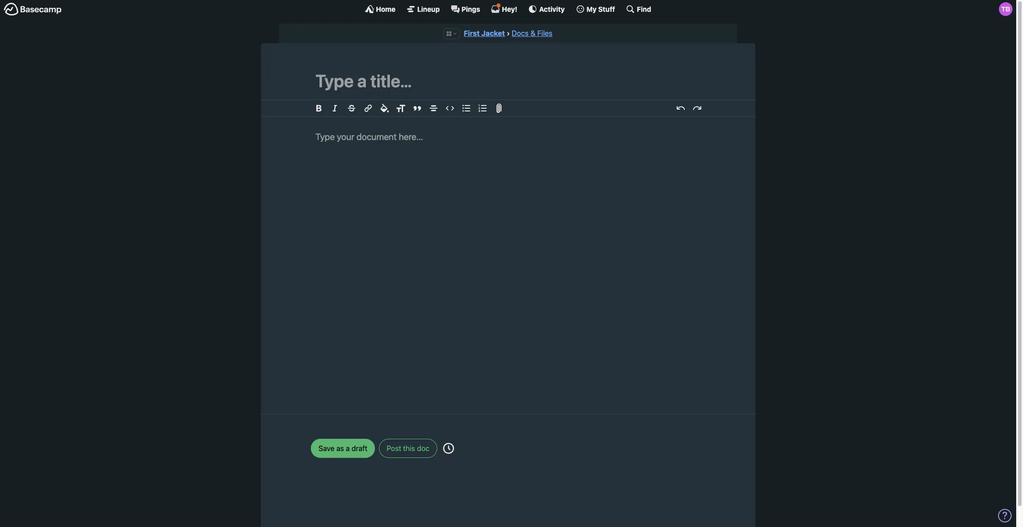 Task type: vqa. For each thing, say whether or not it's contained in the screenshot.
Mar 12 element associated with "Terry T. boosted the comment with 'Excellent'" element
no



Task type: locate. For each thing, give the bounding box(es) containing it.
home link
[[365, 5, 396, 14]]

lineup link
[[407, 5, 440, 14]]

Type your document here… text field
[[288, 117, 729, 403]]

my stuff button
[[576, 5, 616, 14]]

find
[[637, 5, 652, 13]]

my stuff
[[587, 5, 616, 13]]

hey! button
[[491, 3, 518, 14]]

find button
[[627, 5, 652, 14]]

&
[[531, 29, 536, 37]]

main element
[[0, 0, 1017, 18]]

lineup
[[418, 5, 440, 13]]

home
[[376, 5, 396, 13]]

files
[[538, 29, 553, 37]]

post
[[387, 444, 402, 452]]

activity
[[540, 5, 565, 13]]

activity link
[[529, 5, 565, 14]]

switch accounts image
[[4, 2, 62, 16]]

docs
[[512, 29, 529, 37]]

my
[[587, 5, 597, 13]]

jacket
[[482, 29, 505, 37]]

hey!
[[502, 5, 518, 13]]

doc
[[417, 444, 430, 452]]

pings
[[462, 5, 481, 13]]

None submit
[[311, 439, 375, 458]]

stuff
[[599, 5, 616, 13]]



Task type: describe. For each thing, give the bounding box(es) containing it.
docs & files link
[[512, 29, 553, 37]]

›
[[507, 29, 510, 37]]

schedule this to post later image
[[443, 443, 454, 454]]

post this doc button
[[379, 439, 437, 458]]

pings button
[[451, 5, 481, 14]]

› docs & files
[[507, 29, 553, 37]]

first jacket link
[[464, 29, 505, 37]]

tyler black image
[[1000, 2, 1013, 16]]

Type a title… text field
[[316, 71, 701, 91]]

this
[[403, 444, 415, 452]]

first jacket
[[464, 29, 505, 37]]

post this doc
[[387, 444, 430, 452]]

first
[[464, 29, 480, 37]]



